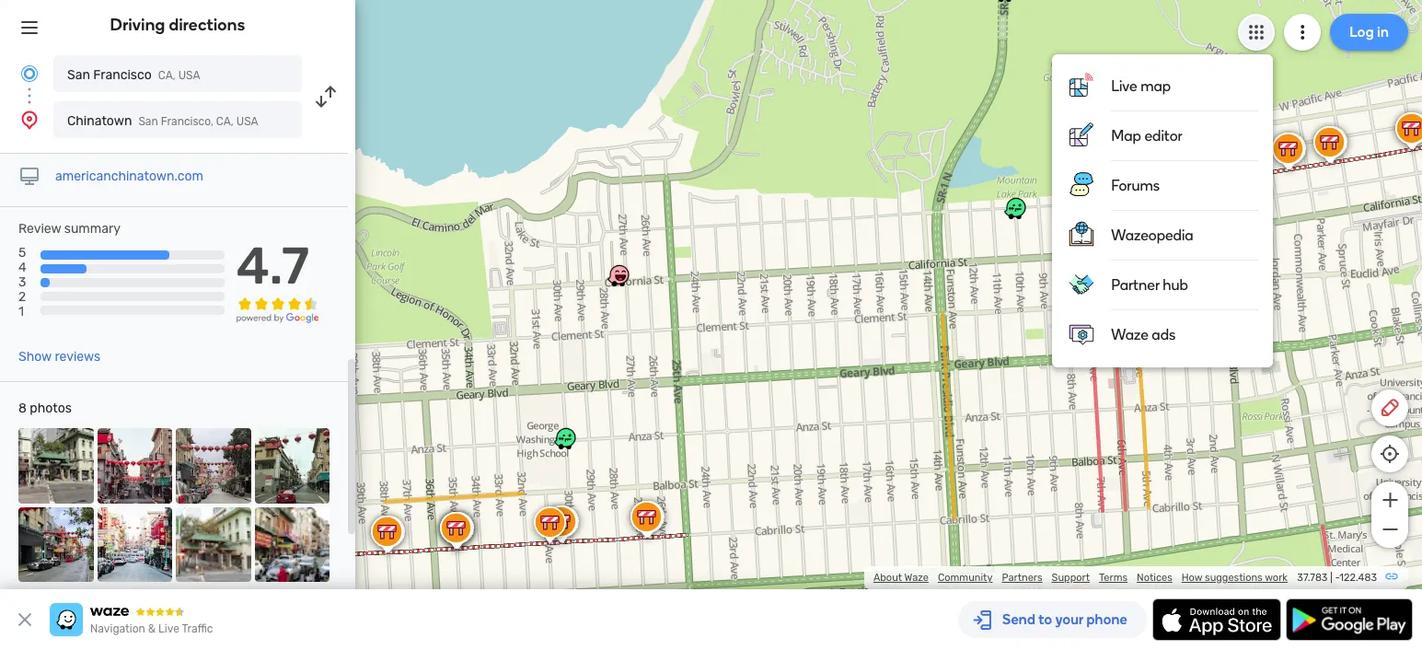 Task type: locate. For each thing, give the bounding box(es) containing it.
driving directions
[[110, 15, 245, 35]]

about waze community partners support terms notices how suggestions work
[[874, 572, 1288, 584]]

san francisco ca, usa
[[67, 67, 200, 83]]

usa up francisco,
[[178, 69, 200, 82]]

image 5 of chinatown, sf image
[[18, 507, 93, 582]]

1 vertical spatial usa
[[236, 115, 258, 128]]

reviews
[[55, 349, 101, 365]]

0 vertical spatial san
[[67, 67, 90, 83]]

notices link
[[1137, 572, 1173, 584]]

0 horizontal spatial san
[[67, 67, 90, 83]]

ca,
[[158, 69, 176, 82], [216, 115, 234, 128]]

francisco
[[93, 67, 152, 83]]

san left francisco
[[67, 67, 90, 83]]

1 vertical spatial san
[[139, 115, 158, 128]]

usa
[[178, 69, 200, 82], [236, 115, 258, 128]]

-
[[1336, 572, 1340, 584]]

ca, inside san francisco ca, usa
[[158, 69, 176, 82]]

8 photos
[[18, 401, 72, 416]]

notices
[[1137, 572, 1173, 584]]

driving
[[110, 15, 165, 35]]

san
[[67, 67, 90, 83], [139, 115, 158, 128]]

usa right francisco,
[[236, 115, 258, 128]]

san inside chinatown san francisco, ca, usa
[[139, 115, 158, 128]]

2
[[18, 290, 26, 305]]

zoom out image
[[1379, 518, 1402, 541]]

ca, right francisco,
[[216, 115, 234, 128]]

pencil image
[[1379, 397, 1402, 419]]

image 4 of chinatown, sf image
[[255, 428, 330, 503]]

4
[[18, 260, 26, 276]]

|
[[1331, 572, 1333, 584]]

1 horizontal spatial san
[[139, 115, 158, 128]]

image 7 of chinatown, sf image
[[176, 507, 251, 582]]

photos
[[30, 401, 72, 416]]

&
[[148, 623, 156, 635]]

link image
[[1385, 569, 1400, 584]]

8
[[18, 401, 27, 416]]

usa inside chinatown san francisco, ca, usa
[[236, 115, 258, 128]]

4.7
[[236, 236, 310, 297]]

image 8 of chinatown, sf image
[[255, 507, 330, 582]]

37.783 | -122.483
[[1298, 572, 1378, 584]]

support link
[[1052, 572, 1090, 584]]

san left francisco,
[[139, 115, 158, 128]]

0 horizontal spatial usa
[[178, 69, 200, 82]]

about waze link
[[874, 572, 929, 584]]

1 horizontal spatial usa
[[236, 115, 258, 128]]

show reviews
[[18, 349, 101, 365]]

1
[[18, 304, 24, 320]]

5 4 3 2 1
[[18, 245, 26, 320]]

0 horizontal spatial ca,
[[158, 69, 176, 82]]

waze
[[905, 572, 929, 584]]

chinatown san francisco, ca, usa
[[67, 113, 258, 129]]

about
[[874, 572, 903, 584]]

0 vertical spatial ca,
[[158, 69, 176, 82]]

image 3 of chinatown, sf image
[[176, 428, 251, 503]]

navigation
[[90, 623, 145, 635]]

support
[[1052, 572, 1090, 584]]

ca, right francisco
[[158, 69, 176, 82]]

usa inside san francisco ca, usa
[[178, 69, 200, 82]]

1 horizontal spatial ca,
[[216, 115, 234, 128]]

chinatown
[[67, 113, 132, 129]]

37.783
[[1298, 572, 1328, 584]]

terms
[[1100, 572, 1128, 584]]

1 vertical spatial ca,
[[216, 115, 234, 128]]

0 vertical spatial usa
[[178, 69, 200, 82]]



Task type: describe. For each thing, give the bounding box(es) containing it.
summary
[[64, 221, 121, 237]]

122.483
[[1340, 572, 1378, 584]]

partners
[[1002, 572, 1043, 584]]

terms link
[[1100, 572, 1128, 584]]

francisco,
[[161, 115, 214, 128]]

zoom in image
[[1379, 489, 1402, 511]]

image 1 of chinatown, sf image
[[18, 428, 93, 503]]

5
[[18, 245, 26, 261]]

3
[[18, 275, 26, 290]]

image 6 of chinatown, sf image
[[97, 507, 172, 582]]

computer image
[[18, 166, 41, 188]]

current location image
[[18, 63, 41, 85]]

community
[[938, 572, 993, 584]]

how suggestions work link
[[1182, 572, 1288, 584]]

americanchinatown.com link
[[55, 169, 204, 184]]

how
[[1182, 572, 1203, 584]]

review
[[18, 221, 61, 237]]

navigation & live traffic
[[90, 623, 213, 635]]

image 2 of chinatown, sf image
[[97, 428, 172, 503]]

americanchinatown.com
[[55, 169, 204, 184]]

suggestions
[[1205, 572, 1263, 584]]

traffic
[[182, 623, 213, 635]]

show
[[18, 349, 52, 365]]

partners link
[[1002, 572, 1043, 584]]

ca, inside chinatown san francisco, ca, usa
[[216, 115, 234, 128]]

x image
[[14, 609, 36, 631]]

live
[[158, 623, 179, 635]]

community link
[[938, 572, 993, 584]]

work
[[1265, 572, 1288, 584]]

review summary
[[18, 221, 121, 237]]

location image
[[18, 109, 41, 131]]

directions
[[169, 15, 245, 35]]



Task type: vqa. For each thing, say whether or not it's contained in the screenshot.
Wa, associated with Lynnwood
no



